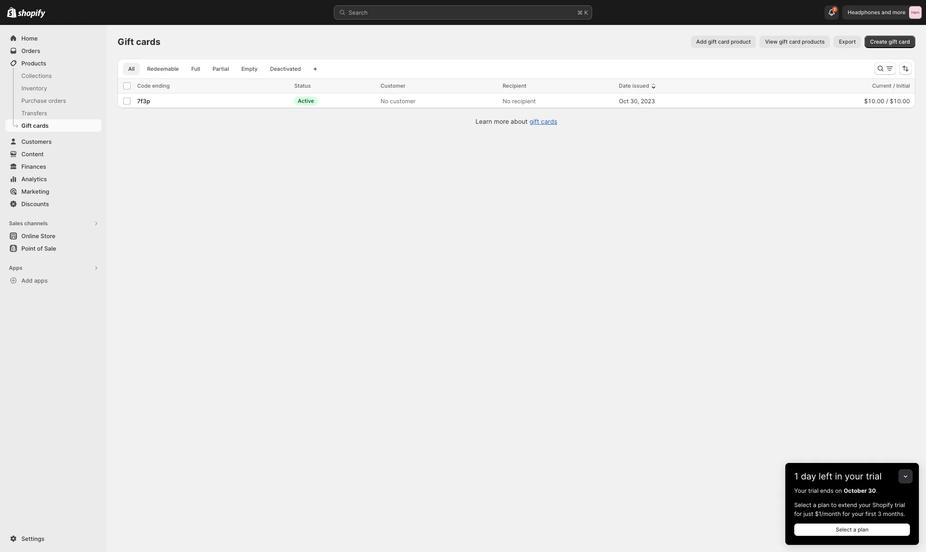 Task type: locate. For each thing, give the bounding box(es) containing it.
0 vertical spatial trial
[[866, 471, 882, 482]]

0 horizontal spatial a
[[814, 502, 817, 509]]

select
[[795, 502, 812, 509], [836, 527, 852, 533]]

/
[[894, 82, 896, 89], [887, 97, 889, 104]]

months.
[[884, 511, 906, 518]]

0 vertical spatial /
[[894, 82, 896, 89]]

1 horizontal spatial 1
[[834, 7, 836, 12]]

your inside dropdown button
[[845, 471, 864, 482]]

cards up redeemable
[[136, 37, 161, 47]]

left
[[819, 471, 833, 482]]

1 for 1
[[834, 7, 836, 12]]

point of sale
[[21, 245, 56, 252]]

collections
[[21, 72, 52, 79]]

gift right create
[[889, 38, 898, 45]]

online
[[21, 233, 39, 240]]

channels
[[24, 220, 48, 227]]

plan for select a plan to extend your shopify trial for just $1/month for your first 3 months.
[[818, 502, 830, 509]]

2 for from the left
[[843, 511, 851, 518]]

trial right your
[[809, 487, 819, 494]]

1 left day
[[795, 471, 799, 482]]

add inside button
[[21, 277, 33, 284]]

0 horizontal spatial gift
[[21, 122, 32, 129]]

select a plan link
[[795, 524, 911, 536]]

$10.00 down initial
[[890, 97, 911, 104]]

no down customer
[[381, 97, 389, 104]]

your
[[845, 471, 864, 482], [859, 502, 871, 509], [852, 511, 864, 518]]

trial inside select a plan to extend your shopify trial for just $1/month for your first 3 months.
[[895, 502, 906, 509]]

product
[[731, 38, 751, 45]]

customer
[[381, 82, 406, 89]]

trial up 30 on the right of the page
[[866, 471, 882, 482]]

2 no from the left
[[503, 97, 511, 104]]

1 vertical spatial /
[[887, 97, 889, 104]]

card left 'product'
[[718, 38, 730, 45]]

plan for select a plan
[[858, 527, 869, 533]]

0 vertical spatial plan
[[818, 502, 830, 509]]

gift cards down transfers
[[21, 122, 49, 129]]

purchase orders
[[21, 97, 66, 104]]

1 for 1 day left in your trial
[[795, 471, 799, 482]]

shopify image
[[18, 9, 46, 18]]

on
[[836, 487, 843, 494]]

0 horizontal spatial /
[[887, 97, 889, 104]]

$10.00
[[865, 97, 885, 104], [890, 97, 911, 104]]

transfers link
[[5, 107, 102, 119]]

0 horizontal spatial trial
[[809, 487, 819, 494]]

0 horizontal spatial no
[[381, 97, 389, 104]]

1 horizontal spatial gift cards
[[118, 37, 161, 47]]

export
[[839, 38, 856, 45]]

0 vertical spatial your
[[845, 471, 864, 482]]

plan inside select a plan to extend your shopify trial for just $1/month for your first 3 months.
[[818, 502, 830, 509]]

1 vertical spatial select
[[836, 527, 852, 533]]

0 horizontal spatial add
[[21, 277, 33, 284]]

1 vertical spatial 1
[[795, 471, 799, 482]]

plan
[[818, 502, 830, 509], [858, 527, 869, 533]]

view gift card products link
[[760, 36, 831, 48]]

a inside select a plan to extend your shopify trial for just $1/month for your first 3 months.
[[814, 502, 817, 509]]

0 horizontal spatial card
[[718, 38, 730, 45]]

3
[[878, 511, 882, 518]]

0 horizontal spatial 1
[[795, 471, 799, 482]]

1 horizontal spatial cards
[[136, 37, 161, 47]]

1
[[834, 7, 836, 12], [795, 471, 799, 482]]

select up just
[[795, 502, 812, 509]]

1 vertical spatial add
[[21, 277, 33, 284]]

card right create
[[899, 38, 911, 45]]

add left apps
[[21, 277, 33, 284]]

to
[[832, 502, 837, 509]]

0 vertical spatial select
[[795, 502, 812, 509]]

2 horizontal spatial trial
[[895, 502, 906, 509]]

trial up months. at the right
[[895, 502, 906, 509]]

1 no from the left
[[381, 97, 389, 104]]

tab list containing all
[[121, 62, 308, 75]]

cards down transfers
[[33, 122, 49, 129]]

a
[[814, 502, 817, 509], [854, 527, 857, 533]]

0 vertical spatial gift
[[118, 37, 134, 47]]

gift cards link
[[530, 118, 558, 125]]

ending
[[152, 82, 170, 89]]

no
[[381, 97, 389, 104], [503, 97, 511, 104]]

1 horizontal spatial a
[[854, 527, 857, 533]]

/ for $10.00
[[887, 97, 889, 104]]

code
[[137, 82, 151, 89]]

1 horizontal spatial more
[[893, 9, 906, 16]]

1 horizontal spatial $10.00
[[890, 97, 911, 104]]

gift down transfers
[[21, 122, 32, 129]]

all button
[[123, 63, 140, 75]]

partial link
[[207, 63, 234, 75]]

0 vertical spatial 1
[[834, 7, 836, 12]]

code ending button
[[137, 82, 179, 90]]

a for select a plan
[[854, 527, 857, 533]]

add gift card product
[[697, 38, 751, 45]]

1 horizontal spatial add
[[697, 38, 707, 45]]

recipient
[[512, 97, 536, 104]]

a up just
[[814, 502, 817, 509]]

gift right view
[[780, 38, 788, 45]]

1 vertical spatial gift
[[21, 122, 32, 129]]

learn
[[476, 118, 493, 125]]

1 $10.00 from the left
[[865, 97, 885, 104]]

card inside "link"
[[899, 38, 911, 45]]

analytics
[[21, 176, 47, 183]]

status
[[295, 82, 311, 89]]

2 vertical spatial your
[[852, 511, 864, 518]]

tab list
[[121, 62, 308, 75]]

your up first
[[859, 502, 871, 509]]

no down recipient
[[503, 97, 511, 104]]

/ down the current / initial
[[887, 97, 889, 104]]

trial inside dropdown button
[[866, 471, 882, 482]]

more
[[893, 9, 906, 16], [494, 118, 509, 125]]

0 vertical spatial a
[[814, 502, 817, 509]]

marketing link
[[5, 185, 102, 198]]

date issued button
[[619, 82, 658, 90]]

gift cards up all
[[118, 37, 161, 47]]

/ inside current / initial button
[[894, 82, 896, 89]]

0 vertical spatial add
[[697, 38, 707, 45]]

1 horizontal spatial /
[[894, 82, 896, 89]]

analytics link
[[5, 173, 102, 185]]

partial
[[213, 65, 229, 72]]

date issued
[[619, 82, 649, 89]]

point of sale button
[[0, 242, 107, 255]]

no for no recipient
[[503, 97, 511, 104]]

point
[[21, 245, 36, 252]]

your up october
[[845, 471, 864, 482]]

first
[[866, 511, 877, 518]]

gift up all
[[118, 37, 134, 47]]

0 vertical spatial more
[[893, 9, 906, 16]]

gift inside "link"
[[889, 38, 898, 45]]

online store
[[21, 233, 55, 240]]

of
[[37, 245, 43, 252]]

1 horizontal spatial gift
[[118, 37, 134, 47]]

oct 30, 2023
[[619, 97, 655, 104]]

2 $10.00 from the left
[[890, 97, 911, 104]]

1 horizontal spatial select
[[836, 527, 852, 533]]

30
[[869, 487, 877, 494]]

0 horizontal spatial $10.00
[[865, 97, 885, 104]]

discounts
[[21, 200, 49, 208]]

gift
[[708, 38, 717, 45], [780, 38, 788, 45], [889, 38, 898, 45], [530, 118, 540, 125]]

1 inside 1 day left in your trial dropdown button
[[795, 471, 799, 482]]

1 horizontal spatial for
[[843, 511, 851, 518]]

/ left initial
[[894, 82, 896, 89]]

plan inside "select a plan" link
[[858, 527, 869, 533]]

0 horizontal spatial for
[[795, 511, 802, 518]]

0 vertical spatial gift cards
[[118, 37, 161, 47]]

search
[[349, 9, 368, 16]]

add
[[697, 38, 707, 45], [21, 277, 33, 284]]

1 vertical spatial gift cards
[[21, 122, 49, 129]]

1 left headphones
[[834, 7, 836, 12]]

2 horizontal spatial card
[[899, 38, 911, 45]]

1 horizontal spatial card
[[790, 38, 801, 45]]

extend
[[839, 502, 858, 509]]

plan up $1/month
[[818, 502, 830, 509]]

for left just
[[795, 511, 802, 518]]

3 card from the left
[[899, 38, 911, 45]]

your left first
[[852, 511, 864, 518]]

more right 'learn' on the right of the page
[[494, 118, 509, 125]]

$10.00 down current
[[865, 97, 885, 104]]

1 horizontal spatial trial
[[866, 471, 882, 482]]

learn more about gift cards
[[476, 118, 558, 125]]

1 card from the left
[[718, 38, 730, 45]]

2023
[[641, 97, 655, 104]]

2 card from the left
[[790, 38, 801, 45]]

products link
[[5, 57, 102, 69]]

point of sale link
[[5, 242, 102, 255]]

for
[[795, 511, 802, 518], [843, 511, 851, 518]]

sales channels
[[9, 220, 48, 227]]

ends
[[821, 487, 834, 494]]

gift for view
[[780, 38, 788, 45]]

1 vertical spatial plan
[[858, 527, 869, 533]]

add left 'product'
[[697, 38, 707, 45]]

in
[[836, 471, 843, 482]]

plan down first
[[858, 527, 869, 533]]

select inside select a plan to extend your shopify trial for just $1/month for your first 3 months.
[[795, 502, 812, 509]]

add for add gift card product
[[697, 38, 707, 45]]

1 button
[[825, 5, 839, 20]]

1 day left in your trial button
[[786, 463, 919, 482]]

gift left 'product'
[[708, 38, 717, 45]]

active
[[298, 98, 314, 104]]

orders
[[48, 97, 66, 104]]

select down select a plan to extend your shopify trial for just $1/month for your first 3 months. at right
[[836, 527, 852, 533]]

add for add apps
[[21, 277, 33, 284]]

0 horizontal spatial more
[[494, 118, 509, 125]]

1 horizontal spatial plan
[[858, 527, 869, 533]]

customer button
[[381, 82, 415, 90]]

2 vertical spatial trial
[[895, 502, 906, 509]]

1 inside 1 dropdown button
[[834, 7, 836, 12]]

more right and
[[893, 9, 906, 16]]

0 horizontal spatial cards
[[33, 122, 49, 129]]

for down extend
[[843, 511, 851, 518]]

1 vertical spatial a
[[854, 527, 857, 533]]

1 horizontal spatial no
[[503, 97, 511, 104]]

orders
[[21, 47, 40, 54]]

card left products
[[790, 38, 801, 45]]

0 horizontal spatial plan
[[818, 502, 830, 509]]

sales
[[9, 220, 23, 227]]

1 vertical spatial more
[[494, 118, 509, 125]]

online store button
[[0, 230, 107, 242]]

export button
[[834, 36, 862, 48]]

a down select a plan to extend your shopify trial for just $1/month for your first 3 months. at right
[[854, 527, 857, 533]]

0 horizontal spatial select
[[795, 502, 812, 509]]

cards right about
[[541, 118, 558, 125]]



Task type: vqa. For each thing, say whether or not it's contained in the screenshot.
'text field'
no



Task type: describe. For each thing, give the bounding box(es) containing it.
all
[[128, 65, 135, 72]]

oct
[[619, 97, 629, 104]]

orders link
[[5, 45, 102, 57]]

content link
[[5, 148, 102, 160]]

2 horizontal spatial cards
[[541, 118, 558, 125]]

30,
[[631, 97, 639, 104]]

october
[[844, 487, 867, 494]]

sale
[[44, 245, 56, 252]]

shopify image
[[7, 7, 17, 18]]

select a plan to extend your shopify trial for just $1/month for your first 3 months.
[[795, 502, 906, 518]]

customers
[[21, 138, 52, 145]]

.
[[877, 487, 878, 494]]

1 day left in your trial
[[795, 471, 882, 482]]

1 vertical spatial trial
[[809, 487, 819, 494]]

redeemable
[[147, 65, 179, 72]]

deactivated
[[270, 65, 301, 72]]

discounts link
[[5, 198, 102, 210]]

inventory link
[[5, 82, 102, 94]]

date
[[619, 82, 631, 89]]

⌘ k
[[578, 9, 588, 16]]

k
[[585, 9, 588, 16]]

create gift card link
[[865, 36, 916, 48]]

gift cards link
[[5, 119, 102, 132]]

/ for current
[[894, 82, 896, 89]]

create gift card
[[871, 38, 911, 45]]

select for select a plan to extend your shopify trial for just $1/month for your first 3 months.
[[795, 502, 812, 509]]

⌘
[[578, 9, 583, 16]]

products
[[802, 38, 825, 45]]

headphones
[[848, 9, 881, 16]]

initial
[[897, 82, 911, 89]]

view
[[766, 38, 778, 45]]

card for products
[[790, 38, 801, 45]]

apps button
[[5, 262, 102, 274]]

finances
[[21, 163, 46, 170]]

headphones and more image
[[910, 6, 922, 19]]

$1/month
[[815, 511, 841, 518]]

purchase orders link
[[5, 94, 102, 107]]

inventory
[[21, 85, 47, 92]]

a for select a plan to extend your shopify trial for just $1/month for your first 3 months.
[[814, 502, 817, 509]]

add apps button
[[5, 274, 102, 287]]

issued
[[633, 82, 649, 89]]

apps
[[34, 277, 48, 284]]

your
[[795, 487, 807, 494]]

select for select a plan
[[836, 527, 852, 533]]

customers link
[[5, 135, 102, 148]]

add apps
[[21, 277, 48, 284]]

view gift card products
[[766, 38, 825, 45]]

day
[[801, 471, 817, 482]]

marketing
[[21, 188, 49, 195]]

shopify
[[873, 502, 894, 509]]

deactivated link
[[265, 63, 306, 75]]

full
[[191, 65, 200, 72]]

1 for from the left
[[795, 511, 802, 518]]

transfers
[[21, 110, 47, 117]]

0 horizontal spatial gift cards
[[21, 122, 49, 129]]

purchase
[[21, 97, 47, 104]]

gift for add
[[708, 38, 717, 45]]

redeemable link
[[142, 63, 184, 75]]

1 day left in your trial element
[[786, 486, 919, 545]]

content
[[21, 151, 44, 158]]

7f3p
[[137, 97, 150, 104]]

1 vertical spatial your
[[859, 502, 871, 509]]

card for product
[[718, 38, 730, 45]]

sales channels button
[[5, 217, 102, 230]]

about
[[511, 118, 528, 125]]

current
[[873, 82, 892, 89]]

no for no customer
[[381, 97, 389, 104]]

recipient button
[[503, 82, 536, 90]]

store
[[41, 233, 55, 240]]

recipient
[[503, 82, 527, 89]]

headphones and more
[[848, 9, 906, 16]]

empty
[[242, 65, 258, 72]]

online store link
[[5, 230, 102, 242]]

code ending
[[137, 82, 170, 89]]

your trial ends on october 30 .
[[795, 487, 878, 494]]

gift right about
[[530, 118, 540, 125]]

just
[[804, 511, 814, 518]]

settings link
[[5, 533, 102, 545]]

gift for create
[[889, 38, 898, 45]]

finances link
[[5, 160, 102, 173]]

current / initial
[[873, 82, 911, 89]]

home link
[[5, 32, 102, 45]]

products
[[21, 60, 46, 67]]



